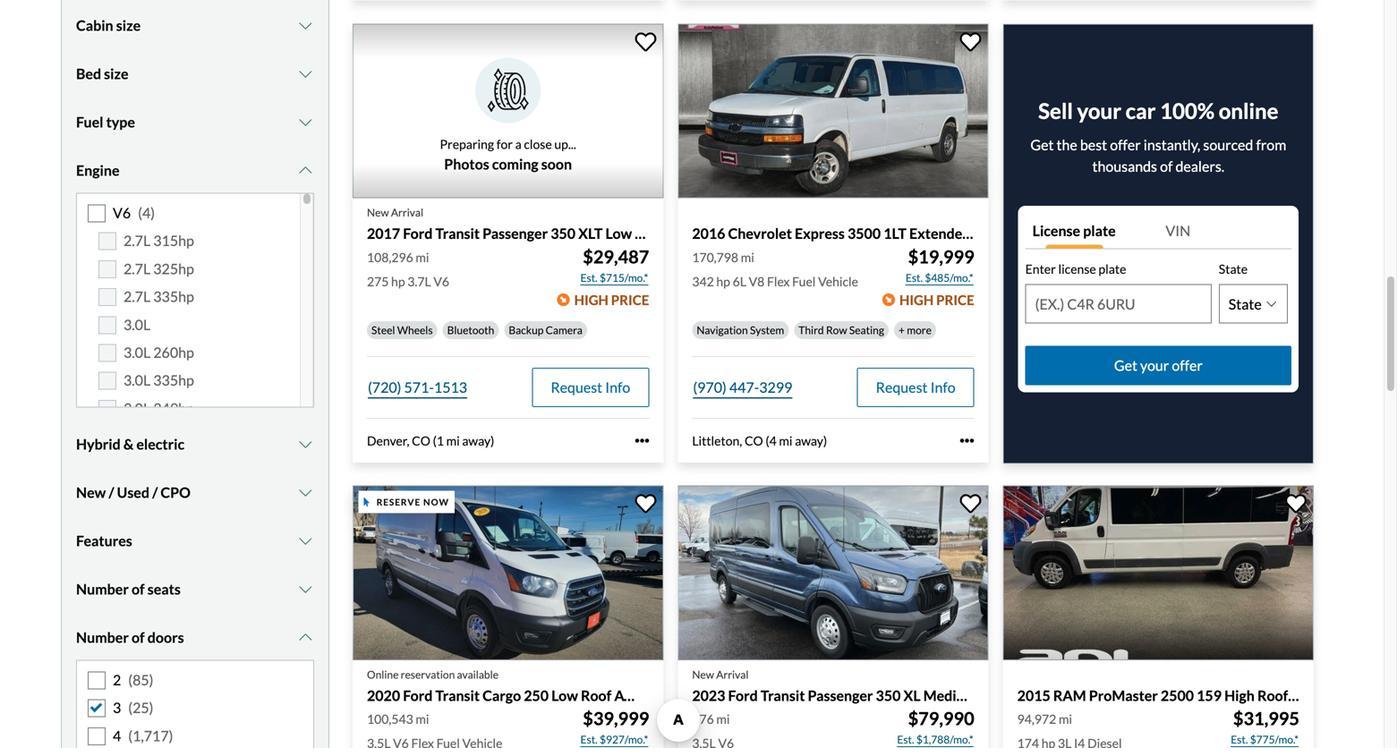 Task type: locate. For each thing, give the bounding box(es) containing it.
2 high price from the left
[[900, 292, 975, 308]]

arrival up 2023
[[716, 668, 749, 681]]

1 vertical spatial fuel
[[792, 274, 816, 289]]

co left "(1"
[[412, 433, 430, 448]]

0 horizontal spatial request
[[551, 379, 603, 396]]

170,798 mi 342 hp 6l v8 flex fuel vehicle
[[692, 250, 858, 289]]

3 chevron down image from the top
[[297, 486, 314, 500]]

hp left the 6l
[[716, 274, 730, 289]]

3 chevron down image from the top
[[297, 163, 314, 178]]

roof inside new arrival 2023 ford transit passenger 350 xl medium roof lb awd
[[980, 687, 1010, 704]]

est. down $19,999
[[906, 271, 923, 284]]

high up + more
[[900, 292, 934, 308]]

2 chevron down image from the top
[[297, 437, 314, 452]]

100,543
[[367, 712, 413, 727]]

170,798
[[692, 250, 739, 265]]

2 roof from the left
[[980, 687, 1010, 704]]

new up '108,296'
[[367, 206, 389, 219]]

est. $715/mo.* button
[[580, 269, 649, 287]]

steel
[[371, 323, 395, 336]]

est. for $79,990
[[897, 733, 914, 746]]

high down est. $715/mo.* button
[[574, 292, 609, 308]]

price down $715/mo.*
[[611, 292, 649, 308]]

used
[[117, 484, 149, 501]]

1 vertical spatial new
[[76, 484, 106, 501]]

cargo inside online reservation available 2020 ford transit cargo 250 low roof awd
[[483, 687, 521, 704]]

fuel right flex
[[792, 274, 816, 289]]

2 number from the top
[[76, 629, 129, 646]]

offer inside get the best offer instantly, sourced from thousands of dealers.
[[1110, 136, 1141, 154]]

mi for 976
[[716, 712, 730, 727]]

2 hp from the left
[[716, 274, 730, 289]]

hp inside 108,296 mi 275 hp 3.7l v6
[[391, 274, 405, 289]]

1 roof from the left
[[581, 687, 612, 704]]

0 horizontal spatial new
[[76, 484, 106, 501]]

335hp for 2.7l 335hp
[[153, 288, 194, 305]]

2 request info from the left
[[876, 379, 956, 396]]

of
[[1160, 158, 1173, 175], [132, 581, 145, 598], [132, 629, 145, 646]]

arrival
[[391, 206, 423, 219], [716, 668, 749, 681]]

1 horizontal spatial awd
[[1032, 687, 1068, 704]]

4 3.0l from the top
[[124, 400, 151, 417]]

2 request from the left
[[876, 379, 928, 396]]

mouse pointer image
[[364, 498, 369, 507]]

dealers.
[[1176, 158, 1225, 175]]

transit left passenger
[[761, 687, 805, 704]]

1 horizontal spatial price
[[936, 292, 975, 308]]

backup camera
[[509, 323, 583, 336]]

arrival up '108,296'
[[391, 206, 423, 219]]

2 / from the left
[[152, 484, 158, 501]]

0 horizontal spatial price
[[611, 292, 649, 308]]

0 horizontal spatial cargo
[[483, 687, 521, 704]]

1 horizontal spatial request
[[876, 379, 928, 396]]

1 horizontal spatial arrival
[[716, 668, 749, 681]]

bed size button
[[76, 51, 314, 96]]

1 horizontal spatial away)
[[795, 433, 827, 448]]

chevrolet
[[728, 225, 792, 242]]

1 high price from the left
[[574, 292, 649, 308]]

2 chevron down image from the top
[[297, 115, 314, 129]]

of left seats
[[132, 581, 145, 598]]

1 price from the left
[[611, 292, 649, 308]]

roof for $79,990
[[980, 687, 1010, 704]]

chevron down image for number of seats
[[297, 582, 314, 597]]

1 335hp from the top
[[153, 288, 194, 305]]

chevron down image inside hybrid & electric dropdown button
[[297, 437, 314, 452]]

chevron down image inside the new / used / cpo dropdown button
[[297, 486, 314, 500]]

2.7l down 2.7l 325hp
[[124, 288, 151, 305]]

co for (4 mi away)
[[745, 433, 763, 448]]

0 horizontal spatial /
[[109, 484, 114, 501]]

1 vertical spatial number
[[76, 629, 129, 646]]

est. for $29,487
[[581, 271, 598, 284]]

number up 2
[[76, 629, 129, 646]]

0 horizontal spatial fuel
[[76, 113, 103, 131]]

thousands
[[1093, 158, 1157, 175]]

+ more
[[899, 323, 932, 336]]

1 horizontal spatial request info
[[876, 379, 956, 396]]

low
[[552, 687, 578, 704]]

new inside new arrival 2023 ford transit passenger 350 xl medium roof lb awd
[[692, 668, 714, 681]]

1 info from the left
[[605, 379, 630, 396]]

275
[[367, 274, 389, 289]]

1 request from the left
[[551, 379, 603, 396]]

request info button down camera
[[532, 368, 649, 407]]

roof left lb
[[980, 687, 1010, 704]]

est. inside '$29,487 est. $715/mo.*'
[[581, 271, 598, 284]]

online reservation available 2020 ford transit cargo 250 low roof awd
[[367, 668, 650, 704]]

third
[[799, 323, 824, 336]]

0 vertical spatial v6
[[113, 204, 131, 222]]

4 chevron down image from the top
[[297, 582, 314, 597]]

high for $29,487
[[574, 292, 609, 308]]

0 vertical spatial offer
[[1110, 136, 1141, 154]]

4 chevron down image from the top
[[297, 534, 314, 548]]

v6 right 3.7l
[[434, 274, 449, 289]]

info
[[605, 379, 630, 396], [931, 379, 956, 396]]

hp right 275
[[391, 274, 405, 289]]

1 horizontal spatial transit
[[761, 687, 805, 704]]

your up best
[[1077, 98, 1122, 124]]

3.0l down 2.7l 335hp
[[124, 316, 151, 333]]

0 horizontal spatial get
[[1031, 136, 1054, 154]]

1 request info from the left
[[551, 379, 630, 396]]

high price down est. $485/mo.* 'button'
[[900, 292, 975, 308]]

0 vertical spatial new
[[367, 206, 389, 219]]

price down $485/mo.* on the top of the page
[[936, 292, 975, 308]]

108,296
[[367, 250, 413, 265]]

of left doors
[[132, 629, 145, 646]]

1 horizontal spatial roof
[[980, 687, 1010, 704]]

1 ford from the left
[[403, 687, 433, 704]]

sell your car 100% online
[[1039, 98, 1279, 124]]

2 awd from the left
[[1032, 687, 1068, 704]]

1 number from the top
[[76, 581, 129, 598]]

hybrid & electric button
[[76, 422, 314, 467]]

bed
[[76, 65, 101, 82]]

0 horizontal spatial info
[[605, 379, 630, 396]]

request down camera
[[551, 379, 603, 396]]

0 horizontal spatial your
[[1077, 98, 1122, 124]]

1 hp from the left
[[391, 274, 405, 289]]

1 vertical spatial 2.7l
[[124, 260, 151, 277]]

fuel
[[76, 113, 103, 131], [792, 274, 816, 289]]

bed size
[[76, 65, 129, 82]]

(970)
[[693, 379, 727, 396]]

high price down est. $715/mo.* button
[[574, 292, 649, 308]]

co
[[412, 433, 430, 448], [745, 433, 763, 448]]

chevron down image inside bed size dropdown button
[[297, 67, 314, 81]]

1 high from the left
[[574, 292, 609, 308]]

bluetooth
[[447, 323, 494, 336]]

your for offer
[[1140, 357, 1169, 374]]

1 vertical spatial get
[[1114, 357, 1138, 374]]

mi up 3.7l
[[416, 250, 429, 265]]

arrival for new arrival
[[391, 206, 423, 219]]

summit white 2016 chevrolet express 3500 1lt extended rwd van rear-wheel drive 6-speed automatic image
[[678, 24, 989, 198]]

v6 (4)
[[113, 204, 155, 222]]

est. inside $19,999 est. $485/mo.*
[[906, 271, 923, 284]]

0 vertical spatial plate
[[1083, 222, 1116, 240]]

1 horizontal spatial ford
[[728, 687, 758, 704]]

0 vertical spatial fuel
[[76, 113, 103, 131]]

chevron down image for number of doors
[[297, 631, 314, 645]]

1 chevron down image from the top
[[297, 18, 314, 33]]

request info down + more
[[876, 379, 956, 396]]

roof up $31,995
[[1258, 687, 1288, 704]]

get your offer button
[[1026, 346, 1292, 385]]

94,972
[[1018, 712, 1057, 727]]

number for number of seats
[[76, 581, 129, 598]]

1 vertical spatial size
[[104, 65, 129, 82]]

3.0l down 3.0l 260hp at the left of the page
[[124, 372, 151, 389]]

hp inside 170,798 mi 342 hp 6l v8 flex fuel vehicle
[[716, 274, 730, 289]]

2.7l 315hp
[[124, 232, 194, 249]]

cargo
[[483, 687, 521, 704], [1291, 687, 1330, 704]]

chevron down image for bed size
[[297, 67, 314, 81]]

1 request info button from the left
[[532, 368, 649, 407]]

ford right 2023
[[728, 687, 758, 704]]

est. inside the $31,995 est. $775/mo.*
[[1231, 733, 1248, 746]]

request
[[551, 379, 603, 396], [876, 379, 928, 396]]

2 price from the left
[[936, 292, 975, 308]]

get inside get the best offer instantly, sourced from thousands of dealers.
[[1031, 136, 1054, 154]]

v6
[[113, 204, 131, 222], [434, 274, 449, 289]]

1 horizontal spatial offer
[[1172, 357, 1203, 374]]

co left (4
[[745, 433, 763, 448]]

/ left cpo at the bottom of the page
[[152, 484, 158, 501]]

v6 inside 108,296 mi 275 hp 3.7l v6
[[434, 274, 449, 289]]

your inside button
[[1140, 357, 1169, 374]]

3.0l 335hp
[[124, 372, 194, 389]]

awd up 94,972 mi
[[1032, 687, 1068, 704]]

cabin size
[[76, 17, 141, 34]]

335hp down 325hp
[[153, 288, 194, 305]]

new left "used"
[[76, 484, 106, 501]]

chevron down image inside fuel type dropdown button
[[297, 115, 314, 129]]

1 chevron down image from the top
[[297, 67, 314, 81]]

chevron down image inside engine 'dropdown button'
[[297, 163, 314, 178]]

ellipsis h image for denver, co (1 mi away)
[[635, 434, 649, 448]]

0 vertical spatial get
[[1031, 136, 1054, 154]]

2 2.7l from the top
[[124, 260, 151, 277]]

white 2015 ram promaster 2500 159 high roof cargo van van front-wheel drive 6-speed automatic image
[[1003, 486, 1314, 660]]

0 horizontal spatial request info
[[551, 379, 630, 396]]

sourced
[[1203, 136, 1254, 154]]

est. inside $79,990 est. $1,788/mo.*
[[897, 733, 914, 746]]

from
[[1256, 136, 1287, 154]]

est. down $39,999
[[581, 733, 598, 746]]

1 horizontal spatial info
[[931, 379, 956, 396]]

0 horizontal spatial offer
[[1110, 136, 1141, 154]]

2 away) from the left
[[795, 433, 827, 448]]

0 horizontal spatial roof
[[581, 687, 612, 704]]

online
[[367, 668, 399, 681]]

your down enter license plate field
[[1140, 357, 1169, 374]]

1 / from the left
[[109, 484, 114, 501]]

2 horizontal spatial new
[[692, 668, 714, 681]]

steel wheels
[[371, 323, 433, 336]]

awd inside new arrival 2023 ford transit passenger 350 xl medium roof lb awd
[[1032, 687, 1068, 704]]

1 horizontal spatial high
[[900, 292, 934, 308]]

0 horizontal spatial ellipsis h image
[[635, 434, 649, 448]]

wheels
[[397, 323, 433, 336]]

3.0l for 3.0l 349hp
[[124, 400, 151, 417]]

new for new / used / cpo
[[76, 484, 106, 501]]

mi right 976
[[716, 712, 730, 727]]

chevron down image for new / used / cpo
[[297, 486, 314, 500]]

chevron down image
[[297, 67, 314, 81], [297, 115, 314, 129], [297, 163, 314, 178], [297, 582, 314, 597], [297, 631, 314, 645]]

1 vertical spatial v6
[[434, 274, 449, 289]]

number down features
[[76, 581, 129, 598]]

mi for 170,798
[[741, 250, 754, 265]]

get left the
[[1031, 136, 1054, 154]]

instantly,
[[1144, 136, 1201, 154]]

1 cargo from the left
[[483, 687, 521, 704]]

v6 left (4)
[[113, 204, 131, 222]]

cargo left van
[[1291, 687, 1330, 704]]

2 335hp from the top
[[153, 372, 194, 389]]

1 horizontal spatial new
[[367, 206, 389, 219]]

1 3.0l from the top
[[124, 316, 151, 333]]

of inside get the best offer instantly, sourced from thousands of dealers.
[[1160, 158, 1173, 175]]

arrival for new arrival 2023 ford transit passenger 350 xl medium roof lb awd
[[716, 668, 749, 681]]

315hp
[[153, 232, 194, 249]]

5 chevron down image from the top
[[297, 631, 314, 645]]

fuel left type
[[76, 113, 103, 131]]

get down enter license plate field
[[1114, 357, 1138, 374]]

chevron down image inside number of seats dropdown button
[[297, 582, 314, 597]]

1 horizontal spatial get
[[1114, 357, 1138, 374]]

number of doors
[[76, 629, 184, 646]]

$19,999 est. $485/mo.*
[[906, 246, 975, 284]]

3.0l up 3.0l 335hp
[[124, 344, 151, 361]]

1 horizontal spatial co
[[745, 433, 763, 448]]

0 vertical spatial size
[[116, 17, 141, 34]]

1 horizontal spatial request info button
[[857, 368, 975, 407]]

1 vertical spatial offer
[[1172, 357, 1203, 374]]

est. left $1,788/mo.*
[[897, 733, 914, 746]]

/
[[109, 484, 114, 501], [152, 484, 158, 501]]

0 horizontal spatial transit
[[436, 687, 480, 704]]

awd up $39,999
[[614, 687, 650, 704]]

335hp
[[153, 288, 194, 305], [153, 372, 194, 389]]

(4
[[766, 433, 777, 448]]

fuel inside fuel type dropdown button
[[76, 113, 103, 131]]

2.7l down 2.7l 315hp
[[124, 260, 151, 277]]

2016 chevrolet express 3500 1lt extended rwd
[[692, 225, 1009, 242]]

ellipsis h image
[[635, 434, 649, 448], [960, 434, 975, 448]]

2.7l for 2.7l 335hp
[[124, 288, 151, 305]]

offer
[[1110, 136, 1141, 154], [1172, 357, 1203, 374]]

2 3.0l from the top
[[124, 344, 151, 361]]

2015
[[1018, 687, 1051, 704]]

transit down available
[[436, 687, 480, 704]]

1 vertical spatial of
[[132, 581, 145, 598]]

2
[[113, 671, 121, 689]]

0 horizontal spatial awd
[[614, 687, 650, 704]]

0 horizontal spatial v6
[[113, 204, 131, 222]]

2 vertical spatial of
[[132, 629, 145, 646]]

3.0l down 3.0l 335hp
[[124, 400, 151, 417]]

0 horizontal spatial away)
[[462, 433, 494, 448]]

high
[[574, 292, 609, 308], [900, 292, 934, 308]]

away) right "(1"
[[462, 433, 494, 448]]

2020
[[367, 687, 400, 704]]

cabin
[[76, 17, 113, 34]]

size right bed
[[104, 65, 129, 82]]

hybrid & electric
[[76, 436, 185, 453]]

2 high from the left
[[900, 292, 934, 308]]

arrival inside new arrival 2023 ford transit passenger 350 xl medium roof lb awd
[[716, 668, 749, 681]]

2 request info button from the left
[[857, 368, 975, 407]]

size right cabin
[[116, 17, 141, 34]]

vin
[[1166, 222, 1191, 240]]

high price for $29,487
[[574, 292, 649, 308]]

2 cargo from the left
[[1291, 687, 1330, 704]]

1 horizontal spatial ellipsis h image
[[960, 434, 975, 448]]

new up 2023
[[692, 668, 714, 681]]

&
[[123, 436, 134, 453]]

1 horizontal spatial v6
[[434, 274, 449, 289]]

est. down $29,487
[[581, 271, 598, 284]]

1 2.7l from the top
[[124, 232, 151, 249]]

mi down ram
[[1059, 712, 1072, 727]]

1 vertical spatial your
[[1140, 357, 1169, 374]]

of down instantly,
[[1160, 158, 1173, 175]]

2 horizontal spatial roof
[[1258, 687, 1288, 704]]

license plate
[[1033, 222, 1116, 240]]

hp
[[391, 274, 405, 289], [716, 274, 730, 289]]

0 horizontal spatial hp
[[391, 274, 405, 289]]

0 vertical spatial of
[[1160, 158, 1173, 175]]

mi for 108,296
[[416, 250, 429, 265]]

3.0l
[[124, 316, 151, 333], [124, 344, 151, 361], [124, 372, 151, 389], [124, 400, 151, 417]]

$39,999
[[583, 708, 649, 730]]

1 away) from the left
[[462, 433, 494, 448]]

ford inside online reservation available 2020 ford transit cargo 250 low roof awd
[[403, 687, 433, 704]]

blue metallic 2023 ford transit passenger 350 xl medium roof lb awd van all-wheel drive automatic image
[[678, 486, 989, 660]]

away) right (4
[[795, 433, 827, 448]]

2 co from the left
[[745, 433, 763, 448]]

(720) 571-1513 button
[[367, 368, 468, 407]]

request down '+'
[[876, 379, 928, 396]]

1 awd from the left
[[614, 687, 650, 704]]

mi right 100,543
[[416, 712, 429, 727]]

xl
[[904, 687, 921, 704]]

new inside dropdown button
[[76, 484, 106, 501]]

ford down reservation at left bottom
[[403, 687, 433, 704]]

plate inside license plate tab
[[1083, 222, 1116, 240]]

1 horizontal spatial your
[[1140, 357, 1169, 374]]

price
[[611, 292, 649, 308], [936, 292, 975, 308]]

features button
[[76, 519, 314, 564]]

mi right "(1"
[[446, 433, 460, 448]]

/ left "used"
[[109, 484, 114, 501]]

mi for 94,972
[[1059, 712, 1072, 727]]

0 horizontal spatial arrival
[[391, 206, 423, 219]]

1 horizontal spatial cargo
[[1291, 687, 1330, 704]]

est. $775/mo.* button
[[1230, 731, 1300, 748]]

2 ellipsis h image from the left
[[960, 434, 975, 448]]

medium
[[924, 687, 977, 704]]

mi up the 6l
[[741, 250, 754, 265]]

chevron down image for engine
[[297, 163, 314, 178]]

1 co from the left
[[412, 433, 430, 448]]

get inside button
[[1114, 357, 1138, 374]]

Enter license plate field
[[1026, 285, 1211, 323]]

0 horizontal spatial high price
[[574, 292, 649, 308]]

best
[[1080, 136, 1107, 154]]

tab list
[[1026, 213, 1292, 249]]

1 ellipsis h image from the left
[[635, 434, 649, 448]]

mi inside 170,798 mi 342 hp 6l v8 flex fuel vehicle
[[741, 250, 754, 265]]

335hp up 349hp
[[153, 372, 194, 389]]

2 vertical spatial 2.7l
[[124, 288, 151, 305]]

2 ford from the left
[[728, 687, 758, 704]]

2.7l down v6 (4)
[[124, 232, 151, 249]]

2 vertical spatial new
[[692, 668, 714, 681]]

$927/mo.*
[[600, 733, 648, 746]]

of for seats
[[132, 581, 145, 598]]

1 transit from the left
[[436, 687, 480, 704]]

0 horizontal spatial ford
[[403, 687, 433, 704]]

0 vertical spatial your
[[1077, 98, 1122, 124]]

est. down $31,995
[[1231, 733, 1248, 746]]

roof inside online reservation available 2020 ford transit cargo 250 low roof awd
[[581, 687, 612, 704]]

0 vertical spatial number
[[76, 581, 129, 598]]

2.7l 325hp
[[124, 260, 194, 277]]

1 horizontal spatial high price
[[900, 292, 975, 308]]

ram
[[1053, 687, 1086, 704]]

1 horizontal spatial /
[[152, 484, 158, 501]]

mi inside 108,296 mi 275 hp 3.7l v6
[[416, 250, 429, 265]]

chevron down image
[[297, 18, 314, 33], [297, 437, 314, 452], [297, 486, 314, 500], [297, 534, 314, 548]]

est.
[[581, 271, 598, 284], [906, 271, 923, 284], [581, 733, 598, 746], [897, 733, 914, 746], [1231, 733, 1248, 746]]

0 vertical spatial arrival
[[391, 206, 423, 219]]

3 3.0l from the top
[[124, 372, 151, 389]]

type
[[106, 113, 135, 131]]

0 horizontal spatial high
[[574, 292, 609, 308]]

roof up $39,999
[[581, 687, 612, 704]]

chevron down image inside number of doors dropdown button
[[297, 631, 314, 645]]

request info button down + more
[[857, 368, 975, 407]]

1 vertical spatial 335hp
[[153, 372, 194, 389]]

chevron down image for features
[[297, 534, 314, 548]]

2 info from the left
[[931, 379, 956, 396]]

350
[[876, 687, 901, 704]]

cargo down available
[[483, 687, 521, 704]]

0 vertical spatial 335hp
[[153, 288, 194, 305]]

mi
[[416, 250, 429, 265], [741, 250, 754, 265], [446, 433, 460, 448], [779, 433, 793, 448], [416, 712, 429, 727], [716, 712, 730, 727], [1059, 712, 1072, 727]]

navigation system
[[697, 323, 784, 336]]

3 2.7l from the top
[[124, 288, 151, 305]]

request info down camera
[[551, 379, 630, 396]]

0 vertical spatial 2.7l
[[124, 232, 151, 249]]

0 horizontal spatial request info button
[[532, 368, 649, 407]]

number of seats button
[[76, 567, 314, 612]]

chevron down image inside "cabin size" dropdown button
[[297, 18, 314, 33]]

doors
[[147, 629, 184, 646]]

chevron down image for fuel type
[[297, 115, 314, 129]]

1 horizontal spatial hp
[[716, 274, 730, 289]]

1 horizontal spatial fuel
[[792, 274, 816, 289]]

est. inside $39,999 est. $927/mo.*
[[581, 733, 598, 746]]

chevron down image inside features dropdown button
[[297, 534, 314, 548]]

size
[[116, 17, 141, 34], [104, 65, 129, 82]]

0 horizontal spatial co
[[412, 433, 430, 448]]

342
[[692, 274, 714, 289]]

108,296 mi 275 hp 3.7l v6
[[367, 250, 449, 289]]

1 vertical spatial arrival
[[716, 668, 749, 681]]

2 transit from the left
[[761, 687, 805, 704]]



Task type: vqa. For each thing, say whether or not it's contained in the screenshot.
chevron down icon
yes



Task type: describe. For each thing, give the bounding box(es) containing it.
get your offer
[[1114, 357, 1203, 374]]

roof for $39,999
[[581, 687, 612, 704]]

navigation
[[697, 323, 748, 336]]

2 (85)
[[113, 671, 153, 689]]

$485/mo.*
[[925, 271, 974, 284]]

cabin size button
[[76, 3, 314, 48]]

info for (720) 571-1513
[[605, 379, 630, 396]]

v8
[[749, 274, 765, 289]]

seats
[[147, 581, 181, 598]]

159
[[1197, 687, 1222, 704]]

3 roof from the left
[[1258, 687, 1288, 704]]

100%
[[1160, 98, 1215, 124]]

size for bed size
[[104, 65, 129, 82]]

(1
[[433, 433, 444, 448]]

white 2020 ford transit cargo 250 low roof awd van all-wheel drive automatic image
[[353, 486, 664, 660]]

(970) 447-3299
[[693, 379, 793, 396]]

request info for 1513
[[551, 379, 630, 396]]

571-
[[404, 379, 434, 396]]

denver,
[[367, 433, 409, 448]]

2.7l 335hp
[[124, 288, 194, 305]]

license
[[1059, 262, 1096, 277]]

335hp for 3.0l 335hp
[[153, 372, 194, 389]]

info for (970) 447-3299
[[931, 379, 956, 396]]

$31,995
[[1233, 708, 1300, 730]]

hp for $19,999
[[716, 274, 730, 289]]

est. for $31,995
[[1231, 733, 1248, 746]]

447-
[[729, 379, 759, 396]]

express
[[795, 225, 845, 242]]

transit inside new arrival 2023 ford transit passenger 350 xl medium roof lb awd
[[761, 687, 805, 704]]

away) for denver, co (1 mi away)
[[462, 433, 494, 448]]

rwd
[[973, 225, 1009, 242]]

engine
[[76, 162, 120, 179]]

get the best offer instantly, sourced from thousands of dealers.
[[1031, 136, 1287, 175]]

enter license plate
[[1026, 262, 1126, 277]]

new for new arrival
[[367, 206, 389, 219]]

seating
[[849, 323, 884, 336]]

request info for 3299
[[876, 379, 956, 396]]

1lt
[[884, 225, 907, 242]]

size for cabin size
[[116, 17, 141, 34]]

request for 3299
[[876, 379, 928, 396]]

denver, co (1 mi away)
[[367, 433, 494, 448]]

(720)
[[368, 379, 401, 396]]

number for number of doors
[[76, 629, 129, 646]]

100,543 mi
[[367, 712, 429, 727]]

awd inside online reservation available 2020 ford transit cargo 250 low roof awd
[[614, 687, 650, 704]]

chevron down image for hybrid & electric
[[297, 437, 314, 452]]

number of seats
[[76, 581, 181, 598]]

state
[[1219, 262, 1248, 277]]

3.0l 349hp
[[124, 400, 194, 417]]

camera
[[546, 323, 583, 336]]

94,972 mi
[[1018, 712, 1072, 727]]

(4)
[[138, 204, 155, 222]]

est. for $39,999
[[581, 733, 598, 746]]

est. $485/mo.* button
[[905, 269, 975, 287]]

3.0l for 3.0l 260hp
[[124, 344, 151, 361]]

extended
[[909, 225, 971, 242]]

more
[[907, 323, 932, 336]]

get for get the best offer instantly, sourced from thousands of dealers.
[[1031, 136, 1054, 154]]

3.0l for 3.0l 335hp
[[124, 372, 151, 389]]

co for (1 mi away)
[[412, 433, 430, 448]]

+
[[899, 323, 905, 336]]

mi right (4
[[779, 433, 793, 448]]

transit inside online reservation available 2020 ford transit cargo 250 low roof awd
[[436, 687, 480, 704]]

hp for $29,487
[[391, 274, 405, 289]]

high for $19,999
[[900, 292, 934, 308]]

2023
[[692, 687, 725, 704]]

high price for $19,999
[[900, 292, 975, 308]]

$29,487 est. $715/mo.*
[[581, 246, 649, 284]]

4 (1,717)
[[113, 727, 173, 745]]

260hp
[[153, 344, 194, 361]]

request info button for (970) 447-3299
[[857, 368, 975, 407]]

van
[[1332, 687, 1357, 704]]

new arrival 2023 ford transit passenger 350 xl medium roof lb awd
[[692, 668, 1068, 704]]

2.7l for 2.7l 325hp
[[124, 260, 151, 277]]

car
[[1126, 98, 1156, 124]]

vehicle photo unavailable image
[[353, 24, 664, 198]]

price for $19,999
[[936, 292, 975, 308]]

high
[[1225, 687, 1255, 704]]

new / used / cpo
[[76, 484, 191, 501]]

est. for $19,999
[[906, 271, 923, 284]]

enter
[[1026, 262, 1056, 277]]

3.7l
[[408, 274, 431, 289]]

ford inside new arrival 2023 ford transit passenger 350 xl medium roof lb awd
[[728, 687, 758, 704]]

of for doors
[[132, 629, 145, 646]]

chevron down image for cabin size
[[297, 18, 314, 33]]

your for car
[[1077, 98, 1122, 124]]

now
[[423, 497, 449, 508]]

fuel type button
[[76, 100, 314, 145]]

est. $1,788/mo.* button
[[896, 731, 975, 748]]

$1,788/mo.*
[[917, 733, 974, 746]]

lb
[[1013, 687, 1030, 704]]

(85)
[[128, 671, 153, 689]]

3.0l for 3.0l
[[124, 316, 151, 333]]

ellipsis h image for littleton, co (4 mi away)
[[960, 434, 975, 448]]

request for 1513
[[551, 379, 603, 396]]

tab list containing license plate
[[1026, 213, 1292, 249]]

flex
[[767, 274, 790, 289]]

$79,990
[[908, 708, 975, 730]]

license
[[1033, 222, 1081, 240]]

325hp
[[153, 260, 194, 277]]

row
[[826, 323, 847, 336]]

passenger
[[808, 687, 873, 704]]

976
[[692, 712, 714, 727]]

request info button for (720) 571-1513
[[532, 368, 649, 407]]

1 vertical spatial plate
[[1099, 262, 1126, 277]]

the
[[1057, 136, 1078, 154]]

4
[[113, 727, 121, 745]]

2016
[[692, 225, 725, 242]]

$39,999 est. $927/mo.*
[[581, 708, 649, 746]]

offer inside button
[[1172, 357, 1203, 374]]

3.0l 260hp
[[124, 344, 194, 361]]

electric
[[136, 436, 185, 453]]

new arrival
[[367, 206, 423, 219]]

away) for littleton, co (4 mi away)
[[795, 433, 827, 448]]

vehicle
[[818, 274, 858, 289]]

2.7l for 2.7l 315hp
[[124, 232, 151, 249]]

3 (25)
[[113, 699, 153, 717]]

price for $29,487
[[611, 292, 649, 308]]

system
[[750, 323, 784, 336]]

license plate tab
[[1026, 213, 1159, 249]]

mi for 100,543
[[416, 712, 429, 727]]

get for get your offer
[[1114, 357, 1138, 374]]

vin tab
[[1159, 213, 1292, 249]]

fuel inside 170,798 mi 342 hp 6l v8 flex fuel vehicle
[[792, 274, 816, 289]]



